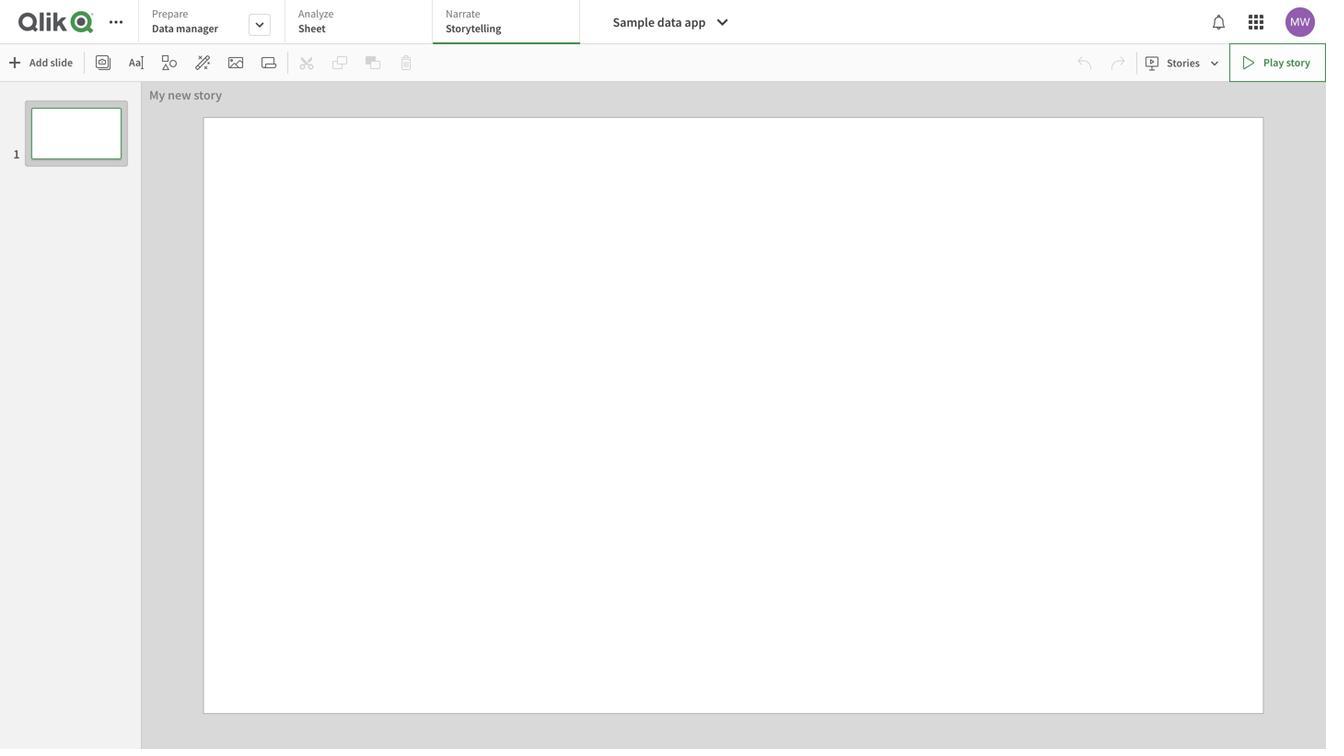 Task type: locate. For each thing, give the bounding box(es) containing it.
snapshot library image
[[96, 55, 111, 70]]

story right the new
[[194, 87, 222, 103]]

story right play
[[1287, 55, 1311, 70]]

sheet library image
[[262, 55, 276, 70]]

application containing sample data app
[[0, 0, 1327, 749]]

app
[[685, 14, 706, 30]]

prepare data manager
[[152, 6, 218, 35]]

text objects image
[[129, 55, 144, 70]]

tab list
[[138, 0, 587, 46]]

manager
[[176, 21, 218, 35]]

application
[[0, 0, 1327, 749]]

story
[[1287, 55, 1311, 70], [194, 87, 222, 103]]

tab list inside "application"
[[138, 0, 587, 46]]

1 vertical spatial story
[[194, 87, 222, 103]]

narrate
[[446, 6, 481, 21]]

maria williams image
[[1286, 7, 1316, 37]]

sample data app
[[613, 14, 706, 30]]

my new story
[[149, 87, 222, 103]]

tab list containing prepare
[[138, 0, 587, 46]]

media objects image
[[229, 55, 243, 70]]

new
[[168, 87, 191, 103]]

add slide
[[29, 55, 73, 70]]

shapes library image
[[162, 55, 177, 70]]

1 horizontal spatial story
[[1287, 55, 1311, 70]]

prepare
[[152, 6, 188, 21]]

0 vertical spatial story
[[1287, 55, 1311, 70]]

story inside play story button
[[1287, 55, 1311, 70]]

add
[[29, 55, 48, 70]]

stories
[[1168, 56, 1201, 70]]



Task type: vqa. For each thing, say whether or not it's contained in the screenshot.
provider
no



Task type: describe. For each thing, give the bounding box(es) containing it.
play
[[1264, 55, 1285, 70]]

analyze
[[299, 6, 334, 21]]

sample
[[613, 14, 655, 30]]

my
[[149, 87, 165, 103]]

play story
[[1264, 55, 1311, 70]]

data
[[152, 21, 174, 35]]

storytelling
[[446, 21, 502, 35]]

sample data app button
[[602, 7, 741, 37]]

play story button
[[1230, 43, 1327, 82]]

slide
[[50, 55, 73, 70]]

data
[[658, 14, 682, 30]]

add slide button
[[4, 48, 80, 77]]

0 horizontal spatial story
[[194, 87, 222, 103]]

stories button
[[1142, 48, 1226, 78]]

analyze sheet
[[299, 6, 334, 35]]

sheet
[[299, 21, 326, 35]]

narrate storytelling
[[446, 6, 502, 35]]

effects library image
[[195, 55, 210, 70]]



